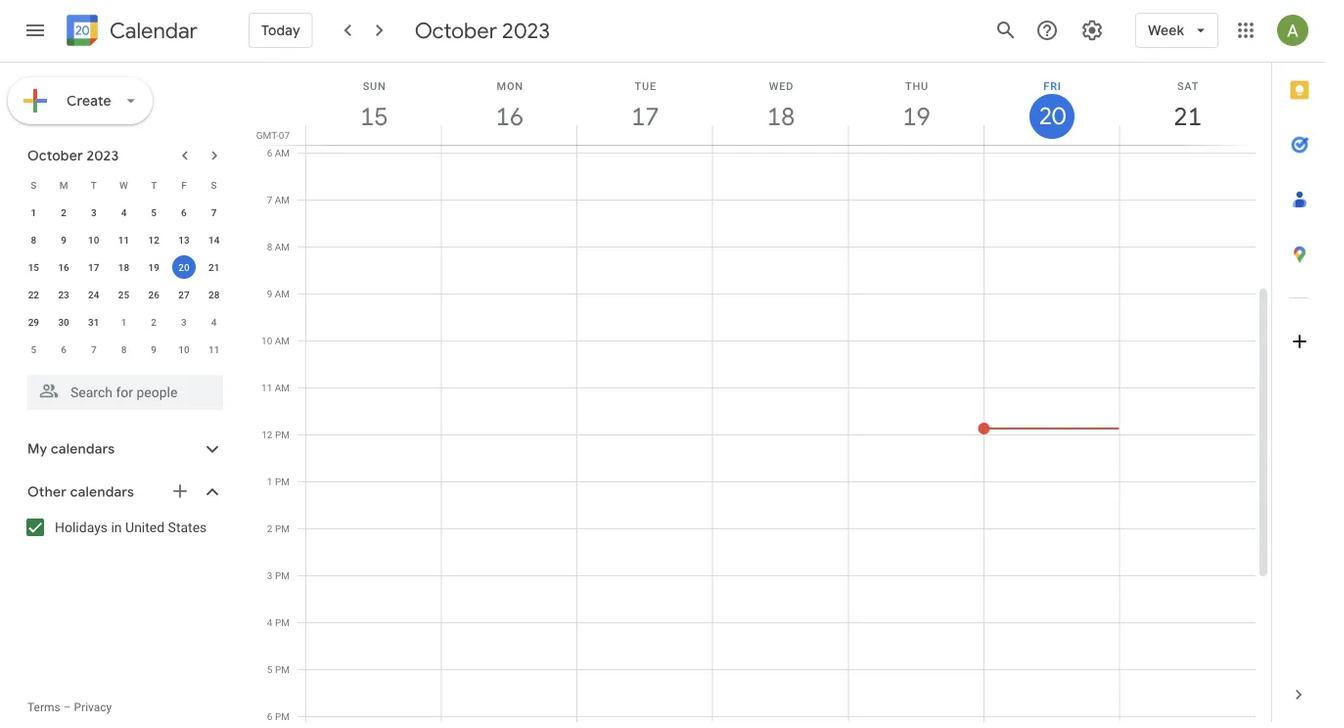 Task type: vqa. For each thing, say whether or not it's contained in the screenshot.
the bottommost 17
yes



Task type: locate. For each thing, give the bounding box(es) containing it.
0 horizontal spatial 7
[[91, 344, 97, 355]]

6 for november 6 element
[[61, 344, 66, 355]]

15
[[359, 100, 387, 133], [28, 261, 39, 273]]

tab list
[[1272, 63, 1326, 668]]

row group
[[19, 199, 229, 363]]

pm up the 1 pm
[[275, 429, 290, 440]]

5 up 12 element
[[151, 207, 157, 218]]

pm up 3 pm
[[275, 523, 290, 534]]

s right f
[[211, 179, 217, 191]]

2 up 3 pm
[[267, 523, 273, 534]]

row up november 8 element
[[19, 308, 229, 336]]

1 vertical spatial 20
[[178, 261, 189, 273]]

1 vertical spatial 15
[[28, 261, 39, 273]]

5 row from the top
[[19, 281, 229, 308]]

calendars up in at bottom
[[70, 484, 134, 501]]

Search for people text field
[[39, 375, 211, 410]]

1 horizontal spatial 16
[[495, 100, 523, 133]]

november 8 element
[[112, 338, 136, 361]]

calendars for my calendars
[[51, 440, 115, 458]]

20
[[1038, 101, 1065, 132], [178, 261, 189, 273]]

0 vertical spatial 2023
[[502, 17, 550, 44]]

17 inside column header
[[630, 100, 658, 133]]

2 vertical spatial 1
[[267, 476, 273, 487]]

6 for 6 am
[[267, 147, 272, 159]]

3 row from the top
[[19, 226, 229, 254]]

october 2023
[[415, 17, 550, 44], [27, 147, 119, 164]]

t left f
[[151, 179, 157, 191]]

2 up november 9 element
[[151, 316, 157, 328]]

0 vertical spatial 16
[[495, 100, 523, 133]]

am for 7 am
[[275, 194, 290, 206]]

2 horizontal spatial 4
[[267, 617, 273, 628]]

am for 9 am
[[275, 288, 290, 300]]

2 vertical spatial 9
[[151, 344, 157, 355]]

row up 18 element
[[19, 226, 229, 254]]

1 am from the top
[[275, 147, 290, 159]]

tue
[[635, 80, 657, 92]]

1 vertical spatial 16
[[58, 261, 69, 273]]

pm
[[275, 429, 290, 440], [275, 476, 290, 487], [275, 523, 290, 534], [275, 570, 290, 581], [275, 617, 290, 628], [275, 664, 290, 675], [275, 711, 290, 722]]

11 down 10 am
[[261, 382, 272, 393]]

pm up the 2 pm
[[275, 476, 290, 487]]

16 down mon
[[495, 100, 523, 133]]

other calendars button
[[4, 477, 243, 508]]

8 up 15 element
[[31, 234, 36, 246]]

17 inside the october 2023 grid
[[88, 261, 99, 273]]

18 up 25
[[118, 261, 129, 273]]

5 am from the top
[[275, 335, 290, 346]]

october up mon
[[415, 17, 497, 44]]

29
[[28, 316, 39, 328]]

1 horizontal spatial 1
[[121, 316, 127, 328]]

2 vertical spatial 7
[[91, 344, 97, 355]]

0 horizontal spatial 5
[[31, 344, 36, 355]]

1 up 15 element
[[31, 207, 36, 218]]

1 vertical spatial october
[[27, 147, 83, 164]]

21 down sat
[[1173, 100, 1201, 133]]

1
[[31, 207, 36, 218], [121, 316, 127, 328], [267, 476, 273, 487]]

1 horizontal spatial 2
[[151, 316, 157, 328]]

sat
[[1177, 80, 1199, 92]]

gmt-
[[256, 129, 279, 141]]

am down 8 am
[[275, 288, 290, 300]]

thu
[[905, 80, 929, 92]]

2 horizontal spatial 7
[[267, 194, 272, 206]]

2 pm from the top
[[275, 476, 290, 487]]

1 horizontal spatial 17
[[630, 100, 658, 133]]

11
[[118, 234, 129, 246], [208, 344, 220, 355], [261, 382, 272, 393]]

november 2 element
[[142, 310, 166, 334]]

12 down 11 am
[[262, 429, 273, 440]]

1 horizontal spatial october 2023
[[415, 17, 550, 44]]

11 up 18 element
[[118, 234, 129, 246]]

wed 18
[[766, 80, 794, 133]]

7
[[267, 194, 272, 206], [211, 207, 217, 218], [91, 344, 97, 355]]

holidays
[[55, 519, 108, 535]]

5 down 29 element
[[31, 344, 36, 355]]

19 up "26"
[[148, 261, 159, 273]]

3
[[91, 207, 97, 218], [181, 316, 187, 328], [267, 570, 273, 581]]

0 vertical spatial 17
[[630, 100, 658, 133]]

november 10 element
[[172, 338, 196, 361]]

2023 up mon
[[502, 17, 550, 44]]

4 down 3 pm
[[267, 617, 273, 628]]

pm down 3 pm
[[275, 617, 290, 628]]

8 down 7 am
[[267, 241, 272, 253]]

7 down 31 element
[[91, 344, 97, 355]]

6 down 30 'element'
[[61, 344, 66, 355]]

0 vertical spatial 9
[[61, 234, 66, 246]]

0 horizontal spatial 20
[[178, 261, 189, 273]]

1 horizontal spatial 11
[[208, 344, 220, 355]]

30
[[58, 316, 69, 328]]

november 9 element
[[142, 338, 166, 361]]

1 horizontal spatial 4
[[211, 316, 217, 328]]

10 element
[[82, 228, 105, 252]]

my calendars button
[[4, 434, 243, 465]]

am down 6 am
[[275, 194, 290, 206]]

4
[[121, 207, 127, 218], [211, 316, 217, 328], [267, 617, 273, 628]]

2 horizontal spatial 10
[[261, 335, 272, 346]]

12
[[148, 234, 159, 246], [262, 429, 273, 440]]

am up 9 am
[[275, 241, 290, 253]]

row containing 8
[[19, 226, 229, 254]]

0 vertical spatial 18
[[766, 100, 794, 133]]

1 vertical spatial 5
[[31, 344, 36, 355]]

pm down 4 pm
[[275, 664, 290, 675]]

october 2023 up mon
[[415, 17, 550, 44]]

1 vertical spatial calendars
[[70, 484, 134, 501]]

2 row from the top
[[19, 199, 229, 226]]

1 horizontal spatial 5
[[151, 207, 157, 218]]

0 vertical spatial 15
[[359, 100, 387, 133]]

1 vertical spatial 17
[[88, 261, 99, 273]]

am for 11 am
[[275, 382, 290, 393]]

1 vertical spatial 18
[[118, 261, 129, 273]]

17 up 24 at top left
[[88, 261, 99, 273]]

7 pm from the top
[[275, 711, 290, 722]]

t left w
[[91, 179, 97, 191]]

0 vertical spatial october 2023
[[415, 17, 550, 44]]

5 pm
[[267, 664, 290, 675]]

am down 07
[[275, 147, 290, 159]]

12 up '19' element
[[148, 234, 159, 246]]

1 vertical spatial 1
[[121, 316, 127, 328]]

1 horizontal spatial 18
[[766, 100, 794, 133]]

calendars up "other calendars"
[[51, 440, 115, 458]]

4 up 11 element
[[121, 207, 127, 218]]

1 vertical spatial 19
[[148, 261, 159, 273]]

2 am from the top
[[275, 194, 290, 206]]

16 element
[[52, 255, 75, 279]]

12 inside the october 2023 grid
[[148, 234, 159, 246]]

0 vertical spatial 1
[[31, 207, 36, 218]]

0 horizontal spatial t
[[91, 179, 97, 191]]

0 vertical spatial 12
[[148, 234, 159, 246]]

privacy link
[[74, 701, 112, 715]]

row up 11 element
[[19, 171, 229, 199]]

row group containing 1
[[19, 199, 229, 363]]

1 horizontal spatial 10
[[178, 344, 189, 355]]

10 down "november 3" element
[[178, 344, 189, 355]]

0 horizontal spatial 1
[[31, 207, 36, 218]]

6 down gmt-
[[267, 147, 272, 159]]

19 element
[[142, 255, 166, 279]]

15 down sun
[[359, 100, 387, 133]]

sun 15
[[359, 80, 387, 133]]

1 vertical spatial 7
[[211, 207, 217, 218]]

0 horizontal spatial s
[[31, 179, 37, 191]]

10 for 10 element
[[88, 234, 99, 246]]

27 element
[[172, 283, 196, 306]]

16
[[495, 100, 523, 133], [58, 261, 69, 273]]

terms – privacy
[[27, 701, 112, 715]]

9 down november 2 "element"
[[151, 344, 157, 355]]

1 horizontal spatial 21
[[1173, 100, 1201, 133]]

6 am
[[267, 147, 290, 159]]

october
[[415, 17, 497, 44], [27, 147, 83, 164]]

21 link
[[1165, 94, 1210, 139]]

4 row from the top
[[19, 254, 229, 281]]

21 inside 21 element
[[208, 261, 220, 273]]

2 horizontal spatial 8
[[267, 241, 272, 253]]

3 inside "november 3" element
[[181, 316, 187, 328]]

20 inside column header
[[1038, 101, 1065, 132]]

8 for 8 am
[[267, 241, 272, 253]]

6 row from the top
[[19, 308, 229, 336]]

0 vertical spatial 11
[[118, 234, 129, 246]]

am
[[275, 147, 290, 159], [275, 194, 290, 206], [275, 241, 290, 253], [275, 288, 290, 300], [275, 335, 290, 346], [275, 382, 290, 393]]

20 link
[[1030, 94, 1075, 139]]

2023 down create
[[87, 147, 119, 164]]

12 pm
[[262, 429, 290, 440]]

10 up 17 element
[[88, 234, 99, 246]]

9 up 10 am
[[267, 288, 272, 300]]

10 up 11 am
[[261, 335, 272, 346]]

3 pm
[[267, 570, 290, 581]]

5
[[151, 207, 157, 218], [31, 344, 36, 355], [267, 664, 273, 675]]

thu 19
[[901, 80, 929, 133]]

week
[[1148, 22, 1184, 39]]

other calendars
[[27, 484, 134, 501]]

6 down 5 pm
[[267, 711, 273, 722]]

1 horizontal spatial 20
[[1038, 101, 1065, 132]]

11 inside grid
[[261, 382, 272, 393]]

3 up november 10 element
[[181, 316, 187, 328]]

1 horizontal spatial 7
[[211, 207, 217, 218]]

10
[[88, 234, 99, 246], [261, 335, 272, 346], [178, 344, 189, 355]]

0 horizontal spatial 17
[[88, 261, 99, 273]]

0 horizontal spatial 18
[[118, 261, 129, 273]]

1 horizontal spatial october
[[415, 17, 497, 44]]

11 down november 4 element
[[208, 344, 220, 355]]

pm for 3 pm
[[275, 570, 290, 581]]

2 vertical spatial 4
[[267, 617, 273, 628]]

–
[[63, 701, 71, 715]]

26 element
[[142, 283, 166, 306]]

1 horizontal spatial 8
[[121, 344, 127, 355]]

7 row from the top
[[19, 336, 229, 363]]

0 vertical spatial 21
[[1173, 100, 1201, 133]]

1 pm from the top
[[275, 429, 290, 440]]

8
[[31, 234, 36, 246], [267, 241, 272, 253], [121, 344, 127, 355]]

row down w
[[19, 199, 229, 226]]

7 up 14 element
[[211, 207, 217, 218]]

6
[[267, 147, 272, 159], [181, 207, 187, 218], [61, 344, 66, 355], [267, 711, 273, 722]]

11 for 11 element
[[118, 234, 129, 246]]

8 down the november 1 element
[[121, 344, 127, 355]]

11 inside november 11 element
[[208, 344, 220, 355]]

6 am from the top
[[275, 382, 290, 393]]

14
[[208, 234, 220, 246]]

s
[[31, 179, 37, 191], [211, 179, 217, 191]]

2 vertical spatial 11
[[261, 382, 272, 393]]

4 for november 4 element
[[211, 316, 217, 328]]

0 horizontal spatial 19
[[148, 261, 159, 273]]

0 horizontal spatial 4
[[121, 207, 127, 218]]

row up the november 1 element
[[19, 281, 229, 308]]

3 up 10 element
[[91, 207, 97, 218]]

1 vertical spatial 9
[[267, 288, 272, 300]]

1 horizontal spatial 3
[[181, 316, 187, 328]]

20 column header
[[984, 63, 1120, 145]]

tue 17
[[630, 80, 658, 133]]

4 pm from the top
[[275, 570, 290, 581]]

18 column header
[[712, 63, 849, 145]]

3 for "november 3" element
[[181, 316, 187, 328]]

7 am
[[267, 194, 290, 206]]

0 vertical spatial 19
[[901, 100, 929, 133]]

calendars inside 'dropdown button'
[[51, 440, 115, 458]]

1 horizontal spatial 19
[[901, 100, 929, 133]]

wed
[[769, 80, 794, 92]]

0 vertical spatial calendars
[[51, 440, 115, 458]]

3 for 3 pm
[[267, 570, 273, 581]]

1 vertical spatial 2023
[[87, 147, 119, 164]]

am up 12 pm
[[275, 382, 290, 393]]

19
[[901, 100, 929, 133], [148, 261, 159, 273]]

calendars
[[51, 440, 115, 458], [70, 484, 134, 501]]

2
[[61, 207, 66, 218], [151, 316, 157, 328], [267, 523, 273, 534]]

am for 6 am
[[275, 147, 290, 159]]

1 up november 8 element
[[121, 316, 127, 328]]

calendar
[[110, 17, 198, 45]]

0 horizontal spatial 15
[[28, 261, 39, 273]]

1 horizontal spatial s
[[211, 179, 217, 191]]

0 horizontal spatial october 2023
[[27, 147, 119, 164]]

20 cell
[[169, 254, 199, 281]]

16 column header
[[441, 63, 578, 145]]

row
[[19, 171, 229, 199], [19, 199, 229, 226], [19, 226, 229, 254], [19, 254, 229, 281], [19, 281, 229, 308], [19, 308, 229, 336], [19, 336, 229, 363]]

4 pm
[[267, 617, 290, 628]]

0 vertical spatial 20
[[1038, 101, 1065, 132]]

2 down m
[[61, 207, 66, 218]]

0 horizontal spatial 16
[[58, 261, 69, 273]]

5 for november 5 element
[[31, 344, 36, 355]]

pm down 5 pm
[[275, 711, 290, 722]]

1 vertical spatial 4
[[211, 316, 217, 328]]

0 horizontal spatial 21
[[208, 261, 220, 273]]

0 horizontal spatial 2
[[61, 207, 66, 218]]

today
[[261, 22, 300, 39]]

15 column header
[[305, 63, 442, 145]]

18 down wed
[[766, 100, 794, 133]]

19 down thu
[[901, 100, 929, 133]]

28 element
[[202, 283, 226, 306]]

2 horizontal spatial 2
[[267, 523, 273, 534]]

october 2023 up m
[[27, 147, 119, 164]]

21
[[1173, 100, 1201, 133], [208, 261, 220, 273]]

0 horizontal spatial 11
[[118, 234, 129, 246]]

None search field
[[0, 367, 243, 410]]

grid containing 15
[[251, 63, 1271, 723]]

t
[[91, 179, 97, 191], [151, 179, 157, 191]]

20 down fri
[[1038, 101, 1065, 132]]

1 vertical spatial 11
[[208, 344, 220, 355]]

2 vertical spatial 3
[[267, 570, 273, 581]]

grid
[[251, 63, 1271, 723]]

w
[[119, 179, 128, 191]]

3 down the 2 pm
[[267, 570, 273, 581]]

3 am from the top
[[275, 241, 290, 253]]

fri
[[1044, 80, 1062, 92]]

26
[[148, 289, 159, 300]]

15 link
[[352, 94, 397, 139]]

create
[[67, 92, 111, 110]]

18
[[766, 100, 794, 133], [118, 261, 129, 273]]

s left m
[[31, 179, 37, 191]]

17 element
[[82, 255, 105, 279]]

october up m
[[27, 147, 83, 164]]

2023
[[502, 17, 550, 44], [87, 147, 119, 164]]

1 horizontal spatial 2023
[[502, 17, 550, 44]]

4 am from the top
[[275, 288, 290, 300]]

2 pm
[[267, 523, 290, 534]]

20 down 13
[[178, 261, 189, 273]]

1 down 12 pm
[[267, 476, 273, 487]]

am for 10 am
[[275, 335, 290, 346]]

11 inside 11 element
[[118, 234, 129, 246]]

2 vertical spatial 2
[[267, 523, 273, 534]]

9 up 16 element
[[61, 234, 66, 246]]

m
[[59, 179, 68, 191]]

united
[[125, 519, 165, 535]]

15 inside row
[[28, 261, 39, 273]]

november 7 element
[[82, 338, 105, 361]]

17
[[630, 100, 658, 133], [88, 261, 99, 273]]

1 for 1 pm
[[267, 476, 273, 487]]

17 down tue
[[630, 100, 658, 133]]

1 horizontal spatial 9
[[151, 344, 157, 355]]

2 vertical spatial 5
[[267, 664, 273, 675]]

15 up 22
[[28, 261, 39, 273]]

1 vertical spatial 12
[[262, 429, 273, 440]]

1 vertical spatial 3
[[181, 316, 187, 328]]

28
[[208, 289, 220, 300]]

21 down 14 on the top of the page
[[208, 261, 220, 273]]

0 horizontal spatial 10
[[88, 234, 99, 246]]

1 horizontal spatial 15
[[359, 100, 387, 133]]

1 row from the top
[[19, 171, 229, 199]]

1 horizontal spatial t
[[151, 179, 157, 191]]

november 5 element
[[22, 338, 45, 361]]

1 horizontal spatial 12
[[262, 429, 273, 440]]

2 horizontal spatial 5
[[267, 664, 273, 675]]

2 horizontal spatial 3
[[267, 570, 273, 581]]

calendar element
[[63, 11, 198, 54]]

calendars inside dropdown button
[[70, 484, 134, 501]]

row up 25 element
[[19, 254, 229, 281]]

6 pm
[[267, 711, 290, 722]]

2 horizontal spatial 9
[[267, 288, 272, 300]]

in
[[111, 519, 122, 535]]

row down the november 1 element
[[19, 336, 229, 363]]

23 element
[[52, 283, 75, 306]]

3 pm from the top
[[275, 523, 290, 534]]

7 up 8 am
[[267, 194, 272, 206]]

16 up 23
[[58, 261, 69, 273]]

1 vertical spatial 21
[[208, 261, 220, 273]]

24 element
[[82, 283, 105, 306]]

november 1 element
[[112, 310, 136, 334]]

6 pm from the top
[[275, 664, 290, 675]]

pm down the 2 pm
[[275, 570, 290, 581]]

4 up november 11 element
[[211, 316, 217, 328]]

20 inside cell
[[178, 261, 189, 273]]

am down 9 am
[[275, 335, 290, 346]]

5 down 4 pm
[[267, 664, 273, 675]]

9
[[61, 234, 66, 246], [267, 288, 272, 300], [151, 344, 157, 355]]

1 vertical spatial 2
[[151, 316, 157, 328]]

11 for november 11 element
[[208, 344, 220, 355]]

0 vertical spatial 3
[[91, 207, 97, 218]]

4 for 4 pm
[[267, 617, 273, 628]]

0 horizontal spatial october
[[27, 147, 83, 164]]

0 vertical spatial 7
[[267, 194, 272, 206]]

5 pm from the top
[[275, 617, 290, 628]]

2 inside "element"
[[151, 316, 157, 328]]



Task type: describe. For each thing, give the bounding box(es) containing it.
10 am
[[261, 335, 290, 346]]

row containing 1
[[19, 199, 229, 226]]

1 for the november 1 element
[[121, 316, 127, 328]]

november 3 element
[[172, 310, 196, 334]]

create button
[[8, 77, 153, 124]]

21 column header
[[1119, 63, 1256, 145]]

row containing 15
[[19, 254, 229, 281]]

pm for 5 pm
[[275, 664, 290, 675]]

am for 8 am
[[275, 241, 290, 253]]

27
[[178, 289, 189, 300]]

settings menu image
[[1081, 19, 1104, 42]]

31 element
[[82, 310, 105, 334]]

states
[[168, 519, 207, 535]]

november 11 element
[[202, 338, 226, 361]]

12 for 12
[[148, 234, 159, 246]]

row containing 5
[[19, 336, 229, 363]]

row containing s
[[19, 171, 229, 199]]

7 for 7 am
[[267, 194, 272, 206]]

0 horizontal spatial 9
[[61, 234, 66, 246]]

14 element
[[202, 228, 226, 252]]

12 element
[[142, 228, 166, 252]]

19 link
[[894, 94, 939, 139]]

my calendars
[[27, 440, 115, 458]]

15 element
[[22, 255, 45, 279]]

1 s from the left
[[31, 179, 37, 191]]

pm for 6 pm
[[275, 711, 290, 722]]

31
[[88, 316, 99, 328]]

october 2023 grid
[[19, 171, 229, 363]]

07
[[279, 129, 290, 141]]

9 for 9 am
[[267, 288, 272, 300]]

15 inside column header
[[359, 100, 387, 133]]

pm for 12 pm
[[275, 429, 290, 440]]

0 horizontal spatial 2023
[[87, 147, 119, 164]]

2 s from the left
[[211, 179, 217, 191]]

18 link
[[759, 94, 804, 139]]

privacy
[[74, 701, 112, 715]]

sat 21
[[1173, 80, 1201, 133]]

0 vertical spatial 5
[[151, 207, 157, 218]]

main drawer image
[[23, 19, 47, 42]]

terms
[[27, 701, 60, 715]]

november 4 element
[[202, 310, 226, 334]]

november 6 element
[[52, 338, 75, 361]]

pm for 1 pm
[[275, 476, 290, 487]]

19 column header
[[848, 63, 985, 145]]

10 for november 10 element
[[178, 344, 189, 355]]

my
[[27, 440, 47, 458]]

25 element
[[112, 283, 136, 306]]

11 am
[[261, 382, 290, 393]]

16 inside the october 2023 grid
[[58, 261, 69, 273]]

22
[[28, 289, 39, 300]]

calendars for other calendars
[[70, 484, 134, 501]]

pm for 2 pm
[[275, 523, 290, 534]]

10 for 10 am
[[261, 335, 272, 346]]

calendar heading
[[106, 17, 198, 45]]

0 vertical spatial october
[[415, 17, 497, 44]]

16 link
[[487, 94, 532, 139]]

18 inside wed 18
[[766, 100, 794, 133]]

7 for november 7 element
[[91, 344, 97, 355]]

21 element
[[202, 255, 226, 279]]

pm for 4 pm
[[275, 617, 290, 628]]

20, today element
[[172, 255, 196, 279]]

12 for 12 pm
[[262, 429, 273, 440]]

13 element
[[172, 228, 196, 252]]

8 for november 8 element
[[121, 344, 127, 355]]

today button
[[249, 7, 313, 54]]

1 pm
[[267, 476, 290, 487]]

30 element
[[52, 310, 75, 334]]

0 vertical spatial 2
[[61, 207, 66, 218]]

fri 20
[[1038, 80, 1065, 132]]

1 vertical spatial october 2023
[[27, 147, 119, 164]]

2 for 2 pm
[[267, 523, 273, 534]]

5 for 5 pm
[[267, 664, 273, 675]]

gmt-07
[[256, 129, 290, 141]]

9 am
[[267, 288, 290, 300]]

week button
[[1135, 7, 1219, 54]]

1 t from the left
[[91, 179, 97, 191]]

13
[[178, 234, 189, 246]]

11 element
[[112, 228, 136, 252]]

8 am
[[267, 241, 290, 253]]

add other calendars image
[[170, 482, 190, 501]]

17 column header
[[577, 63, 713, 145]]

6 down f
[[181, 207, 187, 218]]

other
[[27, 484, 67, 501]]

24
[[88, 289, 99, 300]]

sun
[[363, 80, 386, 92]]

0 horizontal spatial 8
[[31, 234, 36, 246]]

terms link
[[27, 701, 60, 715]]

9 for november 9 element
[[151, 344, 157, 355]]

2 t from the left
[[151, 179, 157, 191]]

f
[[181, 179, 187, 191]]

19 inside column header
[[901, 100, 929, 133]]

29 element
[[22, 310, 45, 334]]

mon 16
[[495, 80, 524, 133]]

17 link
[[623, 94, 668, 139]]

0 vertical spatial 4
[[121, 207, 127, 218]]

holidays in united states
[[55, 519, 207, 535]]

2 for november 2 "element"
[[151, 316, 157, 328]]

18 inside the october 2023 grid
[[118, 261, 129, 273]]

16 inside mon 16
[[495, 100, 523, 133]]

11 for 11 am
[[261, 382, 272, 393]]

row containing 22
[[19, 281, 229, 308]]

row containing 29
[[19, 308, 229, 336]]

mon
[[497, 80, 524, 92]]

22 element
[[22, 283, 45, 306]]

6 for 6 pm
[[267, 711, 273, 722]]

21 inside the 21 column header
[[1173, 100, 1201, 133]]

18 element
[[112, 255, 136, 279]]

23
[[58, 289, 69, 300]]

19 inside the october 2023 grid
[[148, 261, 159, 273]]

25
[[118, 289, 129, 300]]



